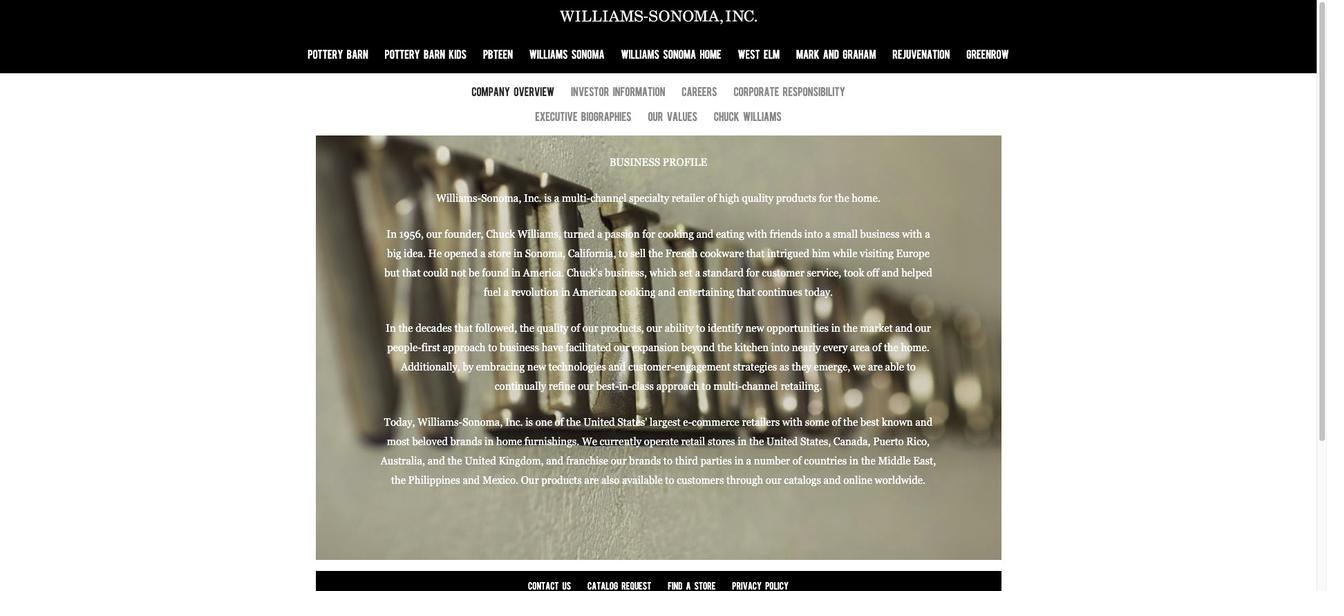 Task type: locate. For each thing, give the bounding box(es) containing it.
0 vertical spatial cooking
[[658, 228, 694, 240]]

best
[[861, 416, 880, 428]]

multi- down "engagement"
[[714, 380, 742, 392]]

in up the people-
[[386, 322, 396, 334]]

facilitated
[[566, 342, 611, 353]]

mexico.
[[483, 474, 519, 486]]

our down technologies
[[578, 380, 594, 392]]

1 horizontal spatial with
[[783, 416, 803, 428]]

every
[[823, 342, 848, 353]]

1 horizontal spatial brands
[[629, 455, 661, 467]]

business,
[[605, 267, 647, 279]]

0 horizontal spatial channel
[[591, 192, 627, 204]]

products
[[776, 192, 817, 204], [542, 474, 582, 486]]

1 vertical spatial quality
[[537, 322, 569, 334]]

the up the able
[[884, 342, 899, 353]]

into inside in 1956, our founder, chuck williams, turned a passion for cooking and eating with friends into a small business with a big idea. he opened a store in sonoma, california, to sell the french cookware that intrigued him while visiting europe but that could not be found in america. chuck's business, which set a standard for customer service, took off and helped fuel a revolution in american cooking and entertaining that continues today.
[[805, 228, 823, 240]]

into up him
[[805, 228, 823, 240]]

1 vertical spatial new
[[527, 361, 546, 373]]

0 horizontal spatial approach
[[443, 342, 486, 353]]

0 horizontal spatial into
[[771, 342, 790, 353]]

is up williams,
[[544, 192, 552, 204]]

sonoma, up the home at the left bottom of the page
[[463, 416, 503, 428]]

of
[[708, 192, 717, 204], [571, 322, 580, 334], [873, 342, 882, 353], [555, 416, 564, 428], [832, 416, 841, 428], [793, 455, 802, 467]]

our inside today, williams-sonoma, inc. is one of the united states' largest e-commerce retailers with some of the best known and most beloved brands in home furnishings. we currently operate retail stores in the united states, canada, puerto rico, australia, and the united kingdom, and franchise our brands to third parties in a number of countries in the middle east, the philippines and mexico. our products are also available to customers through our catalogs and online worldwide.
[[521, 474, 539, 486]]

business profile
[[610, 156, 708, 168]]

our down kingdom,
[[521, 474, 539, 486]]

1 vertical spatial products
[[542, 474, 582, 486]]

elm
[[764, 48, 780, 60]]

in-
[[619, 380, 632, 392]]

0 vertical spatial chuck
[[714, 110, 740, 122]]

followed,
[[475, 322, 517, 334]]

0 vertical spatial brands
[[450, 436, 482, 447]]

sonoma, up founder,
[[481, 192, 522, 204]]

2 vertical spatial for
[[746, 267, 760, 279]]

0 vertical spatial sonoma,
[[481, 192, 522, 204]]

0 horizontal spatial our
[[521, 474, 539, 486]]

2 horizontal spatial united
[[767, 436, 798, 447]]

took
[[844, 267, 865, 279]]

approach up by
[[443, 342, 486, 353]]

are left also
[[584, 474, 599, 486]]

in right store
[[514, 248, 523, 259]]

1 vertical spatial multi-
[[714, 380, 742, 392]]

the down australia,
[[391, 474, 406, 486]]

into
[[805, 228, 823, 240], [771, 342, 790, 353]]

1 horizontal spatial approach
[[657, 380, 699, 392]]

home
[[496, 436, 522, 447]]

business up visiting
[[860, 228, 900, 240]]

a up through on the right bottom
[[746, 455, 752, 467]]

middle
[[878, 455, 911, 467]]

1 vertical spatial cooking
[[620, 286, 656, 298]]

1 vertical spatial inc.
[[505, 416, 523, 428]]

a right turned
[[597, 228, 603, 240]]

sonoma for williams sonoma
[[572, 48, 605, 60]]

in inside in the decades that followed, the quality of our products, our ability to identify new opportunities in the market and our people-first approach to business have facilitated our expansion beyond the kitchen into nearly every area of the home. additionally, by embracing new technologies and customer-engagement strategies as they emerge, we are able to continually refine our best-in-class approach to multi-channel retailing.
[[386, 322, 396, 334]]

our down number
[[766, 474, 782, 486]]

to left third
[[664, 455, 673, 467]]

0 horizontal spatial sonoma
[[572, 48, 605, 60]]

williams-
[[436, 192, 481, 204], [418, 416, 463, 428]]

0 vertical spatial into
[[805, 228, 823, 240]]

0 horizontal spatial williams
[[529, 48, 568, 60]]

in left the home at the left bottom of the page
[[485, 436, 494, 447]]

1 horizontal spatial home.
[[901, 342, 930, 353]]

california,
[[568, 248, 616, 259]]

for up sell
[[642, 228, 656, 240]]

investor
[[571, 85, 609, 97]]

2 horizontal spatial with
[[902, 228, 923, 240]]

business inside in the decades that followed, the quality of our products, our ability to identify new opportunities in the market and our people-first approach to business have facilitated our expansion beyond the kitchen into nearly every area of the home. additionally, by embracing new technologies and customer-engagement strategies as they emerge, we are able to continually refine our best-in-class approach to multi-channel retailing.
[[500, 342, 539, 353]]

products inside today, williams-sonoma, inc. is one of the united states' largest e-commerce retailers with some of the best known and most beloved brands in home furnishings. we currently operate retail stores in the united states, canada, puerto rico, australia, and the united kingdom, and franchise our brands to third parties in a number of countries in the middle east, the philippines and mexico. our products are also available to customers through our catalogs and online worldwide.
[[542, 474, 582, 486]]

new
[[746, 322, 764, 334], [527, 361, 546, 373]]

cookware
[[700, 248, 744, 259]]

products,
[[601, 322, 644, 334]]

states,
[[801, 436, 831, 447]]

0 horizontal spatial chuck
[[486, 228, 515, 240]]

barn left pottery barn kids
[[347, 48, 368, 60]]

1 horizontal spatial into
[[805, 228, 823, 240]]

0 horizontal spatial new
[[527, 361, 546, 373]]

a up williams,
[[554, 192, 560, 204]]

sonoma,
[[481, 192, 522, 204], [525, 248, 566, 259], [463, 416, 503, 428]]

home
[[700, 48, 722, 60]]

0 horizontal spatial cooking
[[620, 286, 656, 298]]

united up mexico.
[[465, 455, 496, 467]]

0 horizontal spatial multi-
[[562, 192, 591, 204]]

and up the philippines
[[428, 455, 445, 467]]

of up facilitated
[[571, 322, 580, 334]]

1 vertical spatial sonoma,
[[525, 248, 566, 259]]

1 vertical spatial our
[[521, 474, 539, 486]]

1 horizontal spatial sonoma
[[663, 48, 696, 60]]

are inside in the decades that followed, the quality of our products, our ability to identify new opportunities in the market and our people-first approach to business have facilitated our expansion beyond the kitchen into nearly every area of the home. additionally, by embracing new technologies and customer-engagement strategies as they emerge, we are able to continually refine our best-in-class approach to multi-channel retailing.
[[868, 361, 883, 373]]

pbteen link
[[483, 48, 513, 60]]

barn left the kids
[[424, 48, 445, 60]]

products down franchise on the bottom
[[542, 474, 582, 486]]

beyond
[[682, 342, 715, 353]]

0 horizontal spatial inc.
[[505, 416, 523, 428]]

1 vertical spatial channel
[[742, 380, 778, 392]]

in down chuck's
[[561, 286, 570, 298]]

1 vertical spatial home.
[[901, 342, 930, 353]]

1 vertical spatial are
[[584, 474, 599, 486]]

2 horizontal spatial for
[[819, 192, 832, 204]]

quality up have
[[537, 322, 569, 334]]

sonoma, inside today, williams-sonoma, inc. is one of the united states' largest e-commerce retailers with some of the best known and most beloved brands in home furnishings. we currently operate retail stores in the united states, canada, puerto rico, australia, and the united kingdom, and franchise our brands to third parties in a number of countries in the middle east, the philippines and mexico. our products are also available to customers through our catalogs and online worldwide.
[[463, 416, 503, 428]]

that right but
[[402, 267, 421, 279]]

for
[[819, 192, 832, 204], [642, 228, 656, 240], [746, 267, 760, 279]]

1 horizontal spatial barn
[[424, 48, 445, 60]]

are inside today, williams-sonoma, inc. is one of the united states' largest e-commerce retailers with some of the best known and most beloved brands in home furnishings. we currently operate retail stores in the united states, canada, puerto rico, australia, and the united kingdom, and franchise our brands to third parties in a number of countries in the middle east, the philippines and mexico. our products are also available to customers through our catalogs and online worldwide.
[[584, 474, 599, 486]]

home. up the able
[[901, 342, 930, 353]]

2 horizontal spatial williams
[[743, 110, 782, 122]]

market
[[860, 322, 893, 334]]

1 barn from the left
[[347, 48, 368, 60]]

the up online
[[861, 455, 876, 467]]

multi- inside in the decades that followed, the quality of our products, our ability to identify new opportunities in the market and our people-first approach to business have facilitated our expansion beyond the kitchen into nearly every area of the home. additionally, by embracing new technologies and customer-engagement strategies as they emerge, we are able to continually refine our best-in-class approach to multi-channel retailing.
[[714, 380, 742, 392]]

decades
[[416, 322, 452, 334]]

0 vertical spatial approach
[[443, 342, 486, 353]]

1 vertical spatial chuck
[[486, 228, 515, 240]]

chuck up store
[[486, 228, 515, 240]]

sonoma left home
[[663, 48, 696, 60]]

refine
[[549, 380, 576, 392]]

products up friends
[[776, 192, 817, 204]]

approach down "engagement"
[[657, 380, 699, 392]]

in inside in 1956, our founder, chuck williams, turned a passion for cooking and eating with friends into a small business with a big idea. he opened a store in sonoma, california, to sell the french cookware that intrigued him while visiting europe but that could not be found in america. chuck's business, which set a standard for customer service, took off and helped fuel a revolution in american cooking and entertaining that continues today.
[[387, 228, 397, 240]]

williams down corporate
[[743, 110, 782, 122]]

united up 'we'
[[583, 416, 615, 428]]

united up number
[[767, 436, 798, 447]]

franchise
[[566, 455, 608, 467]]

1 horizontal spatial business
[[860, 228, 900, 240]]

rejuvenation link
[[893, 48, 950, 60]]

stores
[[708, 436, 735, 447]]

0 horizontal spatial for
[[642, 228, 656, 240]]

0 horizontal spatial pottery
[[308, 48, 343, 60]]

new down have
[[527, 361, 546, 373]]

0 horizontal spatial is
[[526, 416, 533, 428]]

1 horizontal spatial multi-
[[714, 380, 742, 392]]

1 vertical spatial business
[[500, 342, 539, 353]]

pottery barn link
[[308, 48, 368, 60]]

are right we
[[868, 361, 883, 373]]

1 pottery from the left
[[308, 48, 343, 60]]

states'
[[618, 416, 647, 428]]

1 horizontal spatial quality
[[742, 192, 774, 204]]

williams-sonoma, inc logo image
[[560, 10, 757, 24]]

0 horizontal spatial home.
[[852, 192, 881, 204]]

in up every
[[832, 322, 841, 334]]

1 horizontal spatial united
[[583, 416, 615, 428]]

ability
[[665, 322, 694, 334]]

customers
[[677, 474, 724, 486]]

with right the eating
[[747, 228, 767, 240]]

our up facilitated
[[583, 322, 598, 334]]

a
[[554, 192, 560, 204], [597, 228, 603, 240], [825, 228, 831, 240], [925, 228, 930, 240], [480, 248, 486, 259], [695, 267, 701, 279], [504, 286, 509, 298], [746, 455, 752, 467]]

1 vertical spatial for
[[642, 228, 656, 240]]

new up kitchen
[[746, 322, 764, 334]]

1 vertical spatial is
[[526, 416, 533, 428]]

in right 'stores' on the right of the page
[[738, 436, 747, 447]]

that right decades
[[455, 322, 473, 334]]

inc. up the home at the left bottom of the page
[[505, 416, 523, 428]]

williams for williams sonoma
[[529, 48, 568, 60]]

mark
[[796, 48, 820, 60]]

2 vertical spatial sonoma,
[[463, 416, 503, 428]]

of right area
[[873, 342, 882, 353]]

2 sonoma from the left
[[663, 48, 696, 60]]

and right mark
[[823, 48, 839, 60]]

our
[[648, 110, 663, 122], [521, 474, 539, 486]]

largest
[[650, 416, 681, 428]]

small
[[833, 228, 858, 240]]

williams,
[[518, 228, 561, 240]]

values
[[667, 110, 698, 122]]

1 horizontal spatial for
[[746, 267, 760, 279]]

countries
[[804, 455, 847, 467]]

cooking down business, on the left top
[[620, 286, 656, 298]]

operate
[[644, 436, 679, 447]]

found
[[482, 267, 509, 279]]

in up through on the right bottom
[[735, 455, 744, 467]]

williams up information
[[621, 48, 660, 60]]

the down identify at the right bottom
[[718, 342, 732, 353]]

into inside in the decades that followed, the quality of our products, our ability to identify new opportunities in the market and our people-first approach to business have facilitated our expansion beyond the kitchen into nearly every area of the home. additionally, by embracing new technologies and customer-engagement strategies as they emerge, we are able to continually refine our best-in-class approach to multi-channel retailing.
[[771, 342, 790, 353]]

channel up passion
[[591, 192, 627, 204]]

the up area
[[843, 322, 858, 334]]

1 horizontal spatial are
[[868, 361, 883, 373]]

high
[[719, 192, 740, 204]]

williams up overview
[[529, 48, 568, 60]]

1 horizontal spatial channel
[[742, 380, 778, 392]]

kids
[[449, 48, 467, 60]]

our left values
[[648, 110, 663, 122]]

additionally,
[[401, 361, 460, 373]]

the right sell
[[648, 248, 663, 259]]

home.
[[852, 192, 881, 204], [901, 342, 930, 353]]

1 horizontal spatial pottery
[[385, 48, 420, 60]]

pottery barn
[[308, 48, 368, 60]]

1 horizontal spatial products
[[776, 192, 817, 204]]

turned
[[564, 228, 595, 240]]

0 horizontal spatial are
[[584, 474, 599, 486]]

0 vertical spatial home.
[[852, 192, 881, 204]]

first
[[422, 342, 440, 353]]

0 vertical spatial multi-
[[562, 192, 591, 204]]

founder,
[[445, 228, 484, 240]]

1 horizontal spatial inc.
[[524, 192, 542, 204]]

1 horizontal spatial is
[[544, 192, 552, 204]]

channel down strategies
[[742, 380, 778, 392]]

our down products,
[[614, 342, 630, 353]]

and right market
[[896, 322, 913, 334]]

williams- up beloved
[[418, 416, 463, 428]]

1 vertical spatial into
[[771, 342, 790, 353]]

the inside in 1956, our founder, chuck williams, turned a passion for cooking and eating with friends into a small business with a big idea. he opened a store in sonoma, california, to sell the french cookware that intrigued him while visiting europe but that could not be found in america. chuck's business, which set a standard for customer service, took off and helped fuel a revolution in american cooking and entertaining that continues today.
[[648, 248, 663, 259]]

in inside in the decades that followed, the quality of our products, our ability to identify new opportunities in the market and our people-first approach to business have facilitated our expansion beyond the kitchen into nearly every area of the home. additionally, by embracing new technologies and customer-engagement strategies as they emerge, we are able to continually refine our best-in-class approach to multi-channel retailing.
[[832, 322, 841, 334]]

1 vertical spatial williams-
[[418, 416, 463, 428]]

channel
[[591, 192, 627, 204], [742, 380, 778, 392]]

0 horizontal spatial business
[[500, 342, 539, 353]]

0 horizontal spatial products
[[542, 474, 582, 486]]

0 vertical spatial united
[[583, 416, 615, 428]]

0 horizontal spatial quality
[[537, 322, 569, 334]]

williams
[[529, 48, 568, 60], [621, 48, 660, 60], [743, 110, 782, 122]]

company overview image
[[316, 136, 1002, 560]]

home. inside in the decades that followed, the quality of our products, our ability to identify new opportunities in the market and our people-first approach to business have facilitated our expansion beyond the kitchen into nearly every area of the home. additionally, by embracing new technologies and customer-engagement strategies as they emerge, we are able to continually refine our best-in-class approach to multi-channel retailing.
[[901, 342, 930, 353]]

the up the people-
[[399, 322, 413, 334]]

engagement
[[675, 361, 731, 373]]

0 vertical spatial channel
[[591, 192, 627, 204]]

2 vertical spatial united
[[465, 455, 496, 467]]

specialty
[[629, 192, 669, 204]]

0 vertical spatial our
[[648, 110, 663, 122]]

0 vertical spatial new
[[746, 322, 764, 334]]

and
[[823, 48, 839, 60], [697, 228, 714, 240], [882, 267, 899, 279], [658, 286, 676, 298], [896, 322, 913, 334], [609, 361, 626, 373], [916, 416, 933, 428], [428, 455, 445, 467], [546, 455, 564, 467], [463, 474, 480, 486], [824, 474, 841, 486]]

retailers
[[742, 416, 780, 428]]

with up europe
[[902, 228, 923, 240]]

brands right beloved
[[450, 436, 482, 447]]

home. up small
[[852, 192, 881, 204]]

1 vertical spatial in
[[386, 322, 396, 334]]

0 horizontal spatial brands
[[450, 436, 482, 447]]

the up the philippines
[[448, 455, 462, 467]]

1 horizontal spatial williams
[[621, 48, 660, 60]]

are
[[868, 361, 883, 373], [584, 474, 599, 486]]

2 barn from the left
[[424, 48, 445, 60]]

1 horizontal spatial cooking
[[658, 228, 694, 240]]

corporate responsibility link
[[734, 85, 845, 97]]

our
[[426, 228, 442, 240], [583, 322, 598, 334], [647, 322, 663, 334], [915, 322, 931, 334], [614, 342, 630, 353], [578, 380, 594, 392], [611, 455, 627, 467], [766, 474, 782, 486]]

barn for pottery barn
[[347, 48, 368, 60]]

opportunities
[[767, 322, 829, 334]]

known
[[882, 416, 913, 428]]

customer
[[762, 267, 805, 279]]

inc. up williams,
[[524, 192, 542, 204]]

embracing
[[476, 361, 525, 373]]

inc.
[[524, 192, 542, 204], [505, 416, 523, 428]]

1 vertical spatial united
[[767, 436, 798, 447]]

0 horizontal spatial barn
[[347, 48, 368, 60]]

brands up the available at bottom
[[629, 455, 661, 467]]

quality right high
[[742, 192, 774, 204]]

puerto
[[873, 436, 904, 447]]

for right standard
[[746, 267, 760, 279]]

0 vertical spatial business
[[860, 228, 900, 240]]

business up embracing
[[500, 342, 539, 353]]

to left sell
[[619, 248, 628, 259]]

with
[[747, 228, 767, 240], [902, 228, 923, 240], [783, 416, 803, 428]]

the down retailers
[[750, 436, 764, 447]]

information
[[613, 85, 665, 97]]

1 horizontal spatial chuck
[[714, 110, 740, 122]]

that inside in the decades that followed, the quality of our products, our ability to identify new opportunities in the market and our people-first approach to business have facilitated our expansion beyond the kitchen into nearly every area of the home. additionally, by embracing new technologies and customer-engagement strategies as they emerge, we are able to continually refine our best-in-class approach to multi-channel retailing.
[[455, 322, 473, 334]]

in for in 1956, our founder, chuck williams, turned a passion for cooking and eating with friends into a small business with a big idea. he opened a store in sonoma, california, to sell the french cookware that intrigued him while visiting europe but that could not be found in america. chuck's business, which set a standard for customer service, took off and helped fuel a revolution in american cooking and entertaining that continues today.
[[387, 228, 397, 240]]

company overview link
[[472, 85, 555, 97]]

intrigued
[[767, 248, 810, 259]]

a inside today, williams-sonoma, inc. is one of the united states' largest e-commerce retailers with some of the best known and most beloved brands in home furnishings. we currently operate retail stores in the united states, canada, puerto rico, australia, and the united kingdom, and franchise our brands to third parties in a number of countries in the middle east, the philippines and mexico. our products are also available to customers through our catalogs and online worldwide.
[[746, 455, 752, 467]]

customer-
[[628, 361, 675, 373]]

today.
[[805, 286, 833, 298]]

inc. inside today, williams-sonoma, inc. is one of the united states' largest e-commerce retailers with some of the best known and most beloved brands in home furnishings. we currently operate retail stores in the united states, canada, puerto rico, australia, and the united kingdom, and franchise our brands to third parties in a number of countries in the middle east, the philippines and mexico. our products are also available to customers through our catalogs and online worldwide.
[[505, 416, 523, 428]]

1 sonoma from the left
[[572, 48, 605, 60]]

is left the one at the left bottom
[[526, 416, 533, 428]]

a right fuel
[[504, 286, 509, 298]]

0 vertical spatial in
[[387, 228, 397, 240]]

sonoma, up america.
[[525, 248, 566, 259]]

barn for pottery barn kids
[[424, 48, 445, 60]]

able
[[885, 361, 904, 373]]

we
[[853, 361, 866, 373]]

2 pottery from the left
[[385, 48, 420, 60]]

multi- up turned
[[562, 192, 591, 204]]

in right found
[[512, 267, 521, 279]]

service,
[[807, 267, 842, 279]]

0 vertical spatial are
[[868, 361, 883, 373]]

greenrow link
[[967, 48, 1009, 60]]

in up "big"
[[387, 228, 397, 240]]

quality inside in the decades that followed, the quality of our products, our ability to identify new opportunities in the market and our people-first approach to business have facilitated our expansion beyond the kitchen into nearly every area of the home. additionally, by embracing new technologies and customer-engagement strategies as they emerge, we are able to continually refine our best-in-class approach to multi-channel retailing.
[[537, 322, 569, 334]]



Task type: vqa. For each thing, say whether or not it's contained in the screenshot.
social
no



Task type: describe. For each thing, give the bounding box(es) containing it.
0 vertical spatial is
[[544, 192, 552, 204]]

people-
[[387, 342, 422, 353]]

our right market
[[915, 322, 931, 334]]

our inside in 1956, our founder, chuck williams, turned a passion for cooking and eating with friends into a small business with a big idea. he opened a store in sonoma, california, to sell the french cookware that intrigued him while visiting europe but that could not be found in america. chuck's business, which set a standard for customer service, took off and helped fuel a revolution in american cooking and entertaining that continues today.
[[426, 228, 442, 240]]

company
[[472, 85, 510, 97]]

and up rico,
[[916, 416, 933, 428]]

also
[[601, 474, 620, 486]]

catalogs
[[784, 474, 821, 486]]

biographies
[[581, 110, 632, 122]]

executive biographies
[[535, 110, 632, 122]]

to inside in 1956, our founder, chuck williams, turned a passion for cooking and eating with friends into a small business with a big idea. he opened a store in sonoma, california, to sell the french cookware that intrigued him while visiting europe but that could not be found in america. chuck's business, which set a standard for customer service, took off and helped fuel a revolution in american cooking and entertaining that continues today.
[[619, 248, 628, 259]]

store
[[488, 248, 511, 259]]

not
[[451, 267, 466, 279]]

1956,
[[399, 228, 424, 240]]

mark and graham
[[796, 48, 876, 60]]

in for in the decades that followed, the quality of our products, our ability to identify new opportunities in the market and our people-first approach to business have facilitated our expansion beyond the kitchen into nearly every area of the home. additionally, by embracing new technologies and customer-engagement strategies as they emerge, we are able to continually refine our best-in-class approach to multi-channel retailing.
[[386, 322, 396, 334]]

rejuvenation
[[893, 48, 950, 60]]

to right the able
[[907, 361, 916, 373]]

0 vertical spatial inc.
[[524, 192, 542, 204]]

standard
[[703, 267, 744, 279]]

class
[[632, 380, 654, 392]]

to right the available at bottom
[[665, 474, 675, 486]]

and down countries
[[824, 474, 841, 486]]

as
[[780, 361, 789, 373]]

to up beyond
[[696, 322, 705, 334]]

retailing.
[[781, 380, 822, 392]]

the up furnishings.
[[566, 416, 581, 428]]

0 vertical spatial williams-
[[436, 192, 481, 204]]

canada,
[[834, 436, 871, 447]]

a up europe
[[925, 228, 930, 240]]

1 vertical spatial brands
[[629, 455, 661, 467]]

through
[[727, 474, 763, 486]]

which
[[650, 267, 677, 279]]

sonoma for williams sonoma home
[[663, 48, 696, 60]]

west elm link
[[738, 48, 780, 60]]

kingdom,
[[499, 455, 544, 467]]

a right set
[[695, 267, 701, 279]]

1 horizontal spatial our
[[648, 110, 663, 122]]

the left best
[[844, 416, 858, 428]]

retailer
[[672, 192, 705, 204]]

pbteen
[[483, 48, 513, 60]]

0 horizontal spatial with
[[747, 228, 767, 240]]

of right some on the bottom
[[832, 416, 841, 428]]

and left the eating
[[697, 228, 714, 240]]

in down canada, at the bottom of page
[[850, 455, 859, 467]]

helped
[[902, 267, 933, 279]]

and down which in the top of the page
[[658, 286, 676, 298]]

that down standard
[[737, 286, 755, 298]]

channel inside in the decades that followed, the quality of our products, our ability to identify new opportunities in the market and our people-first approach to business have facilitated our expansion beyond the kitchen into nearly every area of the home. additionally, by embracing new technologies and customer-engagement strategies as they emerge, we are able to continually refine our best-in-class approach to multi-channel retailing.
[[742, 380, 778, 392]]

our down currently
[[611, 455, 627, 467]]

of left high
[[708, 192, 717, 204]]

philippines
[[408, 474, 460, 486]]

parties
[[701, 455, 732, 467]]

our up expansion
[[647, 322, 663, 334]]

australia,
[[381, 455, 425, 467]]

careers
[[682, 85, 717, 97]]

in 1956, our founder, chuck williams, turned a passion for cooking and eating with friends into a small business with a big idea. he opened a store in sonoma, california, to sell the french cookware that intrigued him while visiting europe but that could not be found in america. chuck's business, which set a standard for customer service, took off and helped fuel a revolution in american cooking and entertaining that continues today.
[[385, 228, 933, 298]]

retail
[[681, 436, 705, 447]]

of right the one at the left bottom
[[555, 416, 564, 428]]

overview
[[514, 85, 555, 97]]

online
[[844, 474, 873, 486]]

our values
[[648, 110, 698, 122]]

pottery for pottery barn kids
[[385, 48, 420, 60]]

sonoma, inside in 1956, our founder, chuck williams, turned a passion for cooking and eating with friends into a small business with a big idea. he opened a store in sonoma, california, to sell the french cookware that intrigued him while visiting europe but that could not be found in america. chuck's business, which set a standard for customer service, took off and helped fuel a revolution in american cooking and entertaining that continues today.
[[525, 248, 566, 259]]

available
[[622, 474, 663, 486]]

revolution
[[511, 286, 559, 298]]

today, williams-sonoma, inc. is one of the united states' largest e-commerce retailers with some of the best known and most beloved brands in home furnishings. we currently operate retail stores in the united states, canada, puerto rico, australia, and the united kingdom, and franchise our brands to third parties in a number of countries in the middle east, the philippines and mexico. our products are also available to customers through our catalogs and online worldwide.
[[381, 416, 936, 486]]

west
[[738, 48, 760, 60]]

e-
[[683, 416, 692, 428]]

friends
[[770, 228, 802, 240]]

is inside today, williams-sonoma, inc. is one of the united states' largest e-commerce retailers with some of the best known and most beloved brands in home furnishings. we currently operate retail stores in the united states, canada, puerto rico, australia, and the united kingdom, and franchise our brands to third parties in a number of countries in the middle east, the philippines and mexico. our products are also available to customers through our catalogs and online worldwide.
[[526, 416, 533, 428]]

one
[[536, 416, 552, 428]]

they
[[792, 361, 812, 373]]

the up small
[[835, 192, 850, 204]]

greenrow
[[967, 48, 1009, 60]]

profile
[[663, 156, 708, 168]]

0 vertical spatial products
[[776, 192, 817, 204]]

of up the catalogs
[[793, 455, 802, 467]]

0 horizontal spatial united
[[465, 455, 496, 467]]

williams sonoma home
[[621, 48, 722, 60]]

most
[[387, 436, 410, 447]]

today,
[[384, 416, 415, 428]]

the right the followed, at left bottom
[[520, 322, 534, 334]]

currently
[[600, 436, 642, 447]]

1 vertical spatial approach
[[657, 380, 699, 392]]

and left mexico.
[[463, 474, 480, 486]]

worldwide.
[[875, 474, 926, 486]]

chuck inside in 1956, our founder, chuck williams, turned a passion for cooking and eating with friends into a small business with a big idea. he opened a store in sonoma, california, to sell the french cookware that intrigued him while visiting europe but that could not be found in america. chuck's business, which set a standard for customer service, took off and helped fuel a revolution in american cooking and entertaining that continues today.
[[486, 228, 515, 240]]

williams-sonoma, inc. is a multi-channel specialty retailer of high quality products for the home.
[[436, 192, 881, 204]]

passion
[[605, 228, 640, 240]]

business inside in 1956, our founder, chuck williams, turned a passion for cooking and eating with friends into a small business with a big idea. he opened a store in sonoma, california, to sell the french cookware that intrigued him while visiting europe but that could not be found in america. chuck's business, which set a standard for customer service, took off and helped fuel a revolution in american cooking and entertaining that continues today.
[[860, 228, 900, 240]]

executive biographies link
[[535, 110, 632, 122]]

williams- inside today, williams-sonoma, inc. is one of the united states' largest e-commerce retailers with some of the best known and most beloved brands in home furnishings. we currently operate retail stores in the united states, canada, puerto rico, australia, and the united kingdom, and franchise our brands to third parties in a number of countries in the middle east, the philippines and mexico. our products are also available to customers through our catalogs and online worldwide.
[[418, 416, 463, 428]]

have
[[542, 342, 563, 353]]

1 horizontal spatial new
[[746, 322, 764, 334]]

number
[[754, 455, 790, 467]]

pottery barn kids
[[385, 48, 467, 60]]

williams for williams sonoma home
[[621, 48, 660, 60]]

chuck's
[[567, 267, 603, 279]]

some
[[805, 416, 830, 428]]

opened
[[444, 248, 478, 259]]

a left small
[[825, 228, 831, 240]]

set
[[680, 267, 693, 279]]

0 vertical spatial for
[[819, 192, 832, 204]]

responsibility
[[783, 85, 845, 97]]

and right off
[[882, 267, 899, 279]]

kitchen
[[735, 342, 769, 353]]

identify
[[708, 322, 743, 334]]

french
[[666, 248, 698, 259]]

rico,
[[907, 436, 930, 447]]

off
[[867, 267, 879, 279]]

a left store
[[480, 248, 486, 259]]

0 vertical spatial quality
[[742, 192, 774, 204]]

and up in-
[[609, 361, 626, 373]]

pottery for pottery barn
[[308, 48, 343, 60]]

and down furnishings.
[[546, 455, 564, 467]]

graham
[[843, 48, 876, 60]]

corporate
[[734, 85, 779, 97]]

america.
[[523, 267, 564, 279]]

technologies
[[549, 361, 606, 373]]

best-
[[596, 380, 619, 392]]

careers link
[[682, 85, 717, 97]]

to down the followed, at left bottom
[[488, 342, 497, 353]]

strategies
[[733, 361, 777, 373]]

with inside today, williams-sonoma, inc. is one of the united states' largest e-commerce retailers with some of the best known and most beloved brands in home furnishings. we currently operate retail stores in the united states, canada, puerto rico, australia, and the united kingdom, and franchise our brands to third parties in a number of countries in the middle east, the philippines and mexico. our products are also available to customers through our catalogs and online worldwide.
[[783, 416, 803, 428]]

in the decades that followed, the quality of our products, our ability to identify new opportunities in the market and our people-first approach to business have facilitated our expansion beyond the kitchen into nearly every area of the home. additionally, by embracing new technologies and customer-engagement strategies as they emerge, we are able to continually refine our best-in-class approach to multi-channel retailing.
[[386, 322, 931, 392]]

to down "engagement"
[[702, 380, 711, 392]]

be
[[469, 267, 480, 279]]

europe
[[896, 248, 930, 259]]

east,
[[913, 455, 936, 467]]

could
[[423, 267, 449, 279]]

that left intrigued
[[747, 248, 765, 259]]



